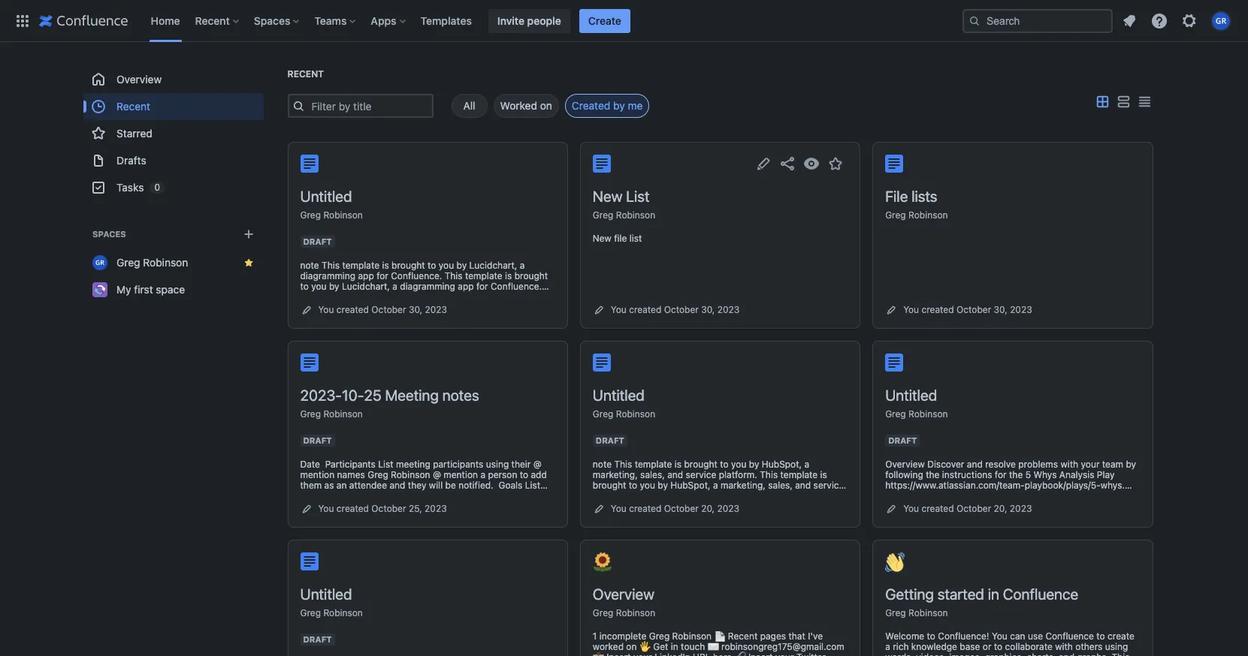 Task type: vqa. For each thing, say whether or not it's contained in the screenshot.
Search or select by name
no



Task type: locate. For each thing, give the bounding box(es) containing it.
robinson inside getting started in confluence greg robinson
[[909, 608, 948, 619]]

appswitcher icon image
[[14, 12, 32, 30]]

1 new from the top
[[593, 188, 623, 205]]

draft
[[303, 237, 332, 246], [303, 436, 332, 446], [596, 436, 624, 446], [888, 436, 917, 446], [303, 635, 332, 645]]

recent up starred
[[116, 100, 150, 113]]

recent up 🔗
[[728, 631, 758, 643]]

worked on button
[[493, 94, 559, 118]]

page image
[[300, 155, 318, 173], [885, 155, 903, 173], [300, 354, 318, 372], [593, 354, 611, 372], [300, 553, 318, 571]]

1 horizontal spatial your
[[775, 652, 794, 657]]

confluence inside getting started in confluence greg robinson
[[1003, 586, 1079, 603]]

0 horizontal spatial overview
[[116, 73, 161, 86]]

teams
[[314, 14, 347, 27]]

your left "get" on the right bottom of the page
[[633, 652, 652, 657]]

0 vertical spatial on
[[540, 99, 552, 112]]

:sunflower: image
[[593, 553, 612, 573]]

2 you created october 30, 2023 from the left
[[611, 304, 740, 316]]

2 horizontal spatial you created october 30, 2023
[[903, 304, 1032, 316]]

insert
[[607, 652, 631, 657], [748, 652, 773, 657]]

0 horizontal spatial 20,
[[701, 503, 715, 515]]

to right or
[[994, 642, 1003, 653]]

others
[[1076, 642, 1103, 653]]

1 vertical spatial overview
[[593, 586, 654, 603]]

created
[[337, 304, 369, 316], [629, 304, 661, 316], [922, 304, 954, 316], [337, 503, 369, 515], [629, 503, 661, 515], [922, 503, 954, 515]]

on
[[540, 99, 552, 112], [626, 642, 637, 653]]

1 horizontal spatial spaces
[[254, 14, 290, 27]]

confluence up use
[[1003, 586, 1079, 603]]

spaces down tasks
[[92, 229, 126, 239]]

to up 'videos,'
[[927, 631, 936, 643]]

new left list
[[593, 188, 623, 205]]

welcome to confluence! you can use confluence to create a rich knowledge base or to collaborate with others using words, videos, images, graphics, charts, and graphs. th
[[885, 631, 1135, 657]]

overview down :sunflower: icon
[[593, 586, 654, 603]]

cards image
[[1093, 93, 1111, 111]]

greg inside new list greg robinson
[[593, 210, 613, 221]]

templates
[[420, 14, 472, 27]]

create a space image
[[239, 225, 257, 243]]

recent down teams
[[287, 68, 324, 80]]

new list greg robinson
[[593, 188, 655, 221]]

Search field
[[963, 9, 1113, 33]]

lists
[[912, 188, 938, 205]]

0 vertical spatial spaces
[[254, 14, 290, 27]]

compact list image
[[1135, 93, 1153, 111]]

1 horizontal spatial 20,
[[994, 503, 1007, 515]]

robinson inside 1 incomplete greg robinson 📄 recent pages that i've worked on 🖐 get in touch ✉️ robinsongreg175@gmail.com 💼 insert your linkedin url here 🔗 insert your twitt
[[672, 631, 712, 643]]

robinson inside the overview greg robinson
[[616, 608, 655, 619]]

me
[[628, 99, 643, 112]]

october
[[371, 304, 406, 316], [664, 304, 699, 316], [957, 304, 991, 316], [371, 503, 406, 515], [664, 503, 699, 515], [957, 503, 991, 515]]

created
[[572, 99, 610, 112]]

new inside new list greg robinson
[[593, 188, 623, 205]]

your
[[633, 652, 652, 657], [775, 652, 794, 657]]

1 horizontal spatial overview
[[593, 586, 654, 603]]

2 horizontal spatial 30,
[[994, 304, 1008, 316]]

robinson inside the file lists greg robinson
[[909, 210, 948, 221]]

0 horizontal spatial you created october 30, 2023
[[318, 304, 447, 316]]

0 vertical spatial overview
[[116, 73, 161, 86]]

0 horizontal spatial insert
[[607, 652, 631, 657]]

graphs.
[[1077, 652, 1109, 657]]

2023
[[425, 304, 447, 316], [718, 304, 740, 316], [1010, 304, 1032, 316], [425, 503, 447, 515], [717, 503, 740, 515], [1010, 503, 1032, 515]]

2 new from the top
[[593, 233, 612, 244]]

1 horizontal spatial you created october 30, 2023
[[611, 304, 740, 316]]

1 vertical spatial new
[[593, 233, 612, 244]]

1 incomplete greg robinson 📄 recent pages that i've worked on 🖐 get in touch ✉️ robinsongreg175@gmail.com 💼 insert your linkedin url here 🔗 insert your twitt
[[593, 631, 847, 657]]

recent inside recent link
[[116, 100, 150, 113]]

notification icon image
[[1120, 12, 1138, 30]]

robinson inside 2023-10-25 meeting notes greg robinson
[[323, 409, 363, 420]]

file
[[885, 188, 908, 205]]

group
[[83, 66, 263, 201]]

0 vertical spatial confluence
[[1003, 586, 1079, 603]]

0 horizontal spatial on
[[540, 99, 552, 112]]

1 vertical spatial spaces
[[92, 229, 126, 239]]

overview
[[116, 73, 161, 86], [593, 586, 654, 603]]

you created october 30, 2023
[[318, 304, 447, 316], [611, 304, 740, 316], [903, 304, 1032, 316]]

1 horizontal spatial page image
[[885, 354, 903, 372]]

tab list containing all
[[433, 94, 650, 118]]

recent right home
[[195, 14, 230, 27]]

you inside welcome to confluence! you can use confluence to create a rich knowledge base or to collaborate with others using words, videos, images, graphics, charts, and graphs. th
[[992, 631, 1008, 643]]

to left using
[[1097, 631, 1105, 643]]

2 20, from the left
[[994, 503, 1007, 515]]

in right "get" on the right bottom of the page
[[671, 642, 678, 653]]

on left 🖐
[[626, 642, 637, 653]]

create link
[[579, 9, 630, 33]]

1 vertical spatial on
[[626, 642, 637, 653]]

0 horizontal spatial page image
[[593, 155, 611, 173]]

robinsongreg175@gmail.com
[[721, 642, 844, 653]]

invite
[[497, 14, 525, 27]]

confluence
[[1003, 586, 1079, 603], [1046, 631, 1094, 643]]

spaces right the "recent" dropdown button
[[254, 14, 290, 27]]

new file list
[[593, 233, 642, 244]]

overview inside the overview greg robinson
[[593, 586, 654, 603]]

confluence image
[[39, 12, 128, 30], [39, 12, 128, 30]]

greg robinson link
[[300, 210, 363, 221], [593, 210, 655, 221], [885, 210, 948, 221], [83, 249, 263, 277], [300, 409, 363, 420], [593, 409, 655, 420], [885, 409, 948, 420], [300, 608, 363, 619], [593, 608, 655, 619], [885, 608, 948, 619]]

graphics,
[[985, 652, 1024, 657]]

banner
[[0, 0, 1248, 42]]

1 horizontal spatial in
[[988, 586, 999, 603]]

list
[[626, 188, 650, 205]]

all button
[[451, 94, 487, 118]]

tab list
[[433, 94, 650, 118]]

new left file
[[593, 233, 612, 244]]

on inside button
[[540, 99, 552, 112]]

0 vertical spatial in
[[988, 586, 999, 603]]

✉️
[[708, 642, 719, 653]]

in right the started
[[988, 586, 999, 603]]

🖐
[[639, 642, 651, 653]]

to
[[927, 631, 936, 643], [1097, 631, 1105, 643], [994, 642, 1003, 653]]

0 horizontal spatial you created october 20, 2023
[[611, 503, 740, 515]]

overview up recent link
[[116, 73, 161, 86]]

1 you created october 20, 2023 from the left
[[611, 503, 740, 515]]

1 vertical spatial confluence
[[1046, 631, 1094, 643]]

0 horizontal spatial your
[[633, 652, 652, 657]]

on right worked
[[540, 99, 552, 112]]

new for list
[[593, 188, 623, 205]]

you
[[318, 304, 334, 316], [611, 304, 627, 316], [903, 304, 919, 316], [318, 503, 334, 515], [611, 503, 627, 515], [903, 503, 919, 515], [992, 631, 1008, 643]]

spaces
[[254, 14, 290, 27], [92, 229, 126, 239]]

1 vertical spatial in
[[671, 642, 678, 653]]

page image
[[593, 155, 611, 173], [885, 354, 903, 372]]

confluence inside welcome to confluence! you can use confluence to create a rich knowledge base or to collaborate with others using words, videos, images, graphics, charts, and graphs. th
[[1046, 631, 1094, 643]]

0 vertical spatial new
[[593, 188, 623, 205]]

tasks
[[116, 181, 143, 194]]

2023-
[[300, 387, 342, 404]]

1 horizontal spatial insert
[[748, 652, 773, 657]]

getting started in confluence greg robinson
[[885, 586, 1079, 619]]

overview for overview greg robinson
[[593, 586, 654, 603]]

unstar this space image
[[242, 257, 254, 269]]

people
[[527, 14, 561, 27]]

1 insert from the left
[[607, 652, 631, 657]]

0 horizontal spatial 30,
[[409, 304, 422, 316]]

0 horizontal spatial in
[[671, 642, 678, 653]]

30,
[[409, 304, 422, 316], [701, 304, 715, 316], [994, 304, 1008, 316]]

2 your from the left
[[775, 652, 794, 657]]

0
[[154, 182, 160, 193]]

meeting
[[385, 387, 439, 404]]

insert down incomplete in the bottom of the page
[[607, 652, 631, 657]]

robinson
[[323, 210, 363, 221], [616, 210, 655, 221], [909, 210, 948, 221], [143, 256, 188, 269], [323, 409, 363, 420], [616, 409, 655, 420], [909, 409, 948, 420], [323, 608, 363, 619], [616, 608, 655, 619], [909, 608, 948, 619], [672, 631, 712, 643]]

insert right 🔗
[[748, 652, 773, 657]]

untitled
[[300, 188, 352, 205], [593, 387, 645, 404], [885, 387, 937, 404], [300, 586, 352, 603]]

knowledge
[[911, 642, 957, 653]]

20,
[[701, 503, 715, 515], [994, 503, 1007, 515]]

overview inside group
[[116, 73, 161, 86]]

home link
[[146, 9, 185, 33]]

0 horizontal spatial to
[[927, 631, 936, 643]]

pages
[[760, 631, 786, 643]]

page image for you created october 25, 2023
[[300, 354, 318, 372]]

collaborate
[[1005, 642, 1053, 653]]

1 horizontal spatial 30,
[[701, 304, 715, 316]]

0 horizontal spatial spaces
[[92, 229, 126, 239]]

page image for you created october 20, 2023
[[593, 354, 611, 372]]

1 horizontal spatial on
[[626, 642, 637, 653]]

0 vertical spatial page image
[[593, 155, 611, 173]]

teams button
[[310, 9, 362, 33]]

1 horizontal spatial you created october 20, 2023
[[903, 503, 1032, 515]]

recent
[[195, 14, 230, 27], [287, 68, 324, 80], [116, 100, 150, 113], [728, 631, 758, 643]]

1 you created october 30, 2023 from the left
[[318, 304, 447, 316]]

1 vertical spatial page image
[[885, 354, 903, 372]]

:wave: image
[[885, 553, 905, 573]]

your down pages on the bottom of page
[[775, 652, 794, 657]]

confluence up and at the bottom of page
[[1046, 631, 1094, 643]]

recent inside 1 incomplete greg robinson 📄 recent pages that i've worked on 🖐 get in touch ✉️ robinsongreg175@gmail.com 💼 insert your linkedin url here 🔗 insert your twitt
[[728, 631, 758, 643]]

Filter by title field
[[307, 95, 432, 116]]



Task type: describe. For each thing, give the bounding box(es) containing it.
file lists greg robinson
[[885, 188, 948, 221]]

confluence!
[[938, 631, 989, 643]]

incomplete
[[599, 631, 647, 643]]

banner containing home
[[0, 0, 1248, 42]]

url
[[693, 652, 711, 657]]

📄
[[714, 631, 725, 643]]

templates link
[[416, 9, 476, 33]]

2 horizontal spatial to
[[1097, 631, 1105, 643]]

greg inside 1 incomplete greg robinson 📄 recent pages that i've worked on 🖐 get in touch ✉️ robinsongreg175@gmail.com 💼 insert your linkedin url here 🔗 insert your twitt
[[649, 631, 670, 643]]

file
[[614, 233, 627, 244]]

2023-10-25 meeting notes greg robinson
[[300, 387, 479, 420]]

words,
[[885, 652, 914, 657]]

2 you created october 20, 2023 from the left
[[903, 503, 1032, 515]]

and
[[1059, 652, 1075, 657]]

invite people button
[[488, 9, 570, 33]]

drafts
[[116, 154, 146, 167]]

greg robinson
[[116, 256, 188, 269]]

rich
[[893, 642, 909, 653]]

global element
[[9, 0, 960, 42]]

you created october 25, 2023
[[318, 503, 447, 515]]

using
[[1105, 642, 1128, 653]]

1 horizontal spatial to
[[994, 642, 1003, 653]]

can
[[1010, 631, 1025, 643]]

list
[[630, 233, 642, 244]]

1 30, from the left
[[409, 304, 422, 316]]

group containing overview
[[83, 66, 263, 201]]

or
[[983, 642, 992, 653]]

first
[[134, 283, 153, 296]]

greg inside 2023-10-25 meeting notes greg robinson
[[300, 409, 321, 420]]

recent link
[[83, 93, 263, 120]]

spaces inside dropdown button
[[254, 14, 290, 27]]

started
[[938, 586, 984, 603]]

invite people
[[497, 14, 561, 27]]

in inside 1 incomplete greg robinson 📄 recent pages that i've worked on 🖐 get in touch ✉️ robinsongreg175@gmail.com 💼 insert your linkedin url here 🔗 insert your twitt
[[671, 642, 678, 653]]

💼
[[593, 652, 604, 657]]

images,
[[949, 652, 982, 657]]

videos,
[[916, 652, 947, 657]]

create
[[588, 14, 621, 27]]

page image for you created october 30, 2023
[[300, 155, 318, 173]]

robinson inside new list greg robinson
[[616, 210, 655, 221]]

with
[[1055, 642, 1073, 653]]

i've
[[808, 631, 823, 643]]

touch
[[681, 642, 705, 653]]

welcome
[[885, 631, 924, 643]]

my first space link
[[83, 277, 263, 304]]

linkedin
[[655, 652, 690, 657]]

space
[[155, 283, 185, 296]]

3 you created october 30, 2023 from the left
[[903, 304, 1032, 316]]

greg inside getting started in confluence greg robinson
[[885, 608, 906, 619]]

by
[[613, 99, 625, 112]]

starred link
[[83, 120, 263, 147]]

25,
[[409, 503, 422, 515]]

list image
[[1114, 93, 1132, 111]]

my first space
[[116, 283, 185, 296]]

apps
[[371, 14, 396, 27]]

edit image
[[755, 155, 773, 173]]

25
[[364, 387, 382, 404]]

drafts link
[[83, 147, 263, 174]]

create
[[1108, 631, 1135, 643]]

use
[[1028, 631, 1043, 643]]

new for file
[[593, 233, 612, 244]]

:wave: image
[[885, 553, 905, 573]]

overview link
[[83, 66, 263, 93]]

worked
[[500, 99, 537, 112]]

🔗
[[735, 652, 746, 657]]

worked
[[593, 642, 624, 653]]

home
[[151, 14, 180, 27]]

get
[[653, 642, 668, 653]]

3 30, from the left
[[994, 304, 1008, 316]]

1 your from the left
[[633, 652, 652, 657]]

share image
[[779, 155, 797, 173]]

unwatch image
[[803, 155, 821, 173]]

star image
[[827, 155, 845, 173]]

2 insert from the left
[[748, 652, 773, 657]]

apps button
[[366, 9, 411, 33]]

1
[[593, 631, 597, 643]]

recent button
[[191, 9, 245, 33]]

greg inside the overview greg robinson
[[593, 608, 613, 619]]

getting
[[885, 586, 934, 603]]

settings icon image
[[1181, 12, 1199, 30]]

search image
[[969, 15, 981, 27]]

my
[[116, 283, 131, 296]]

all
[[463, 99, 475, 112]]

charts,
[[1027, 652, 1056, 657]]

starred
[[116, 127, 152, 140]]

overview greg robinson
[[593, 586, 655, 619]]

that
[[789, 631, 805, 643]]

created by me button
[[565, 94, 650, 118]]

help icon image
[[1151, 12, 1169, 30]]

worked on
[[500, 99, 552, 112]]

2 30, from the left
[[701, 304, 715, 316]]

10-
[[342, 387, 364, 404]]

spaces button
[[249, 9, 305, 33]]

:sunflower: image
[[593, 553, 612, 573]]

a
[[885, 642, 890, 653]]

base
[[960, 642, 980, 653]]

in inside getting started in confluence greg robinson
[[988, 586, 999, 603]]

greg inside the file lists greg robinson
[[885, 210, 906, 221]]

on inside 1 incomplete greg robinson 📄 recent pages that i've worked on 🖐 get in touch ✉️ robinsongreg175@gmail.com 💼 insert your linkedin url here 🔗 insert your twitt
[[626, 642, 637, 653]]

here
[[713, 652, 732, 657]]

overview for overview
[[116, 73, 161, 86]]

created by me
[[572, 99, 643, 112]]

notes
[[442, 387, 479, 404]]

recent inside dropdown button
[[195, 14, 230, 27]]

1 20, from the left
[[701, 503, 715, 515]]



